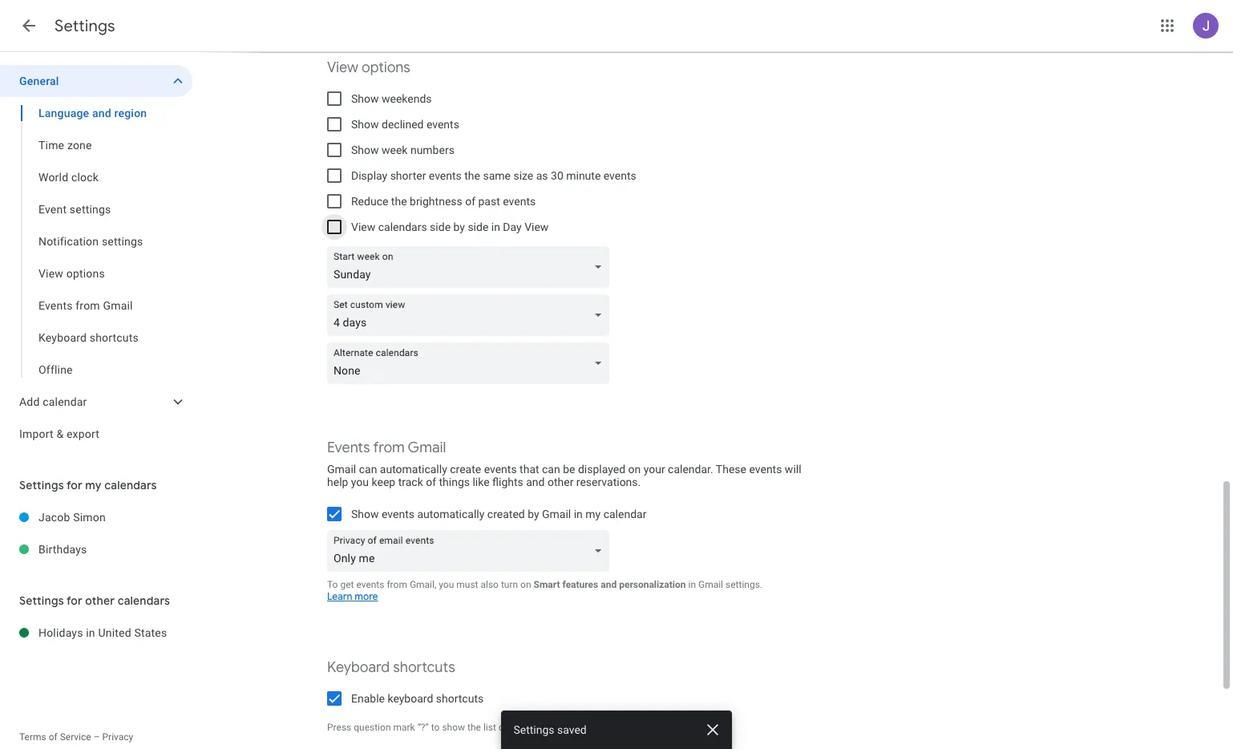 Task type: vqa. For each thing, say whether or not it's contained in the screenshot.
Settings for my calendars TREE
yes



Task type: describe. For each thing, give the bounding box(es) containing it.
holidays in united states tree item
[[0, 617, 192, 649]]

week
[[382, 144, 408, 156]]

language
[[38, 107, 89, 120]]

events up numbers on the left of page
[[427, 118, 459, 131]]

holidays in united states
[[38, 626, 167, 639]]

0 vertical spatial my
[[85, 478, 102, 492]]

day
[[503, 221, 522, 233]]

help
[[327, 476, 348, 488]]

also
[[481, 579, 499, 590]]

calendars for settings for my calendars
[[104, 478, 157, 492]]

of right terms
[[49, 731, 57, 743]]

terms
[[19, 731, 46, 743]]

keep
[[372, 476, 396, 488]]

simon
[[73, 511, 106, 524]]

settings for settings saved
[[514, 723, 555, 736]]

2 side from the left
[[468, 221, 489, 233]]

birthdays
[[38, 543, 87, 556]]

turn
[[501, 579, 518, 590]]

enable keyboard shortcuts
[[351, 692, 484, 705]]

reservations.
[[577, 476, 641, 488]]

event
[[38, 203, 67, 216]]

1 horizontal spatial keyboard
[[550, 722, 589, 733]]

gmail left keep
[[327, 463, 356, 476]]

numbers
[[411, 144, 455, 156]]

other inside events from gmail gmail can automatically create events that can be displayed on your calendar. these events will help you keep track of things like flights and other reservations.
[[548, 476, 574, 488]]

enable
[[351, 692, 385, 705]]

1 horizontal spatial keyboard
[[327, 658, 390, 677]]

on inside to get events from gmail, you must also turn on smart features and personalization in gmail settings. learn more
[[521, 579, 531, 590]]

shorter
[[390, 169, 426, 182]]

notification settings
[[38, 235, 143, 248]]

in left day
[[491, 221, 500, 233]]

track
[[398, 476, 423, 488]]

events for events from gmail gmail can automatically create events that can be displayed on your calendar. these events will help you keep track of things like flights and other reservations.
[[327, 439, 370, 457]]

notification
[[38, 235, 99, 248]]

event settings
[[38, 203, 111, 216]]

region
[[114, 107, 147, 120]]

show declined events
[[351, 118, 459, 131]]

privacy
[[102, 731, 133, 743]]

2 can from the left
[[542, 463, 560, 476]]

view calendars side by side in day view
[[351, 221, 549, 233]]

shortcuts right saved
[[591, 722, 632, 733]]

language and region
[[38, 107, 147, 120]]

states
[[134, 626, 167, 639]]

gmail,
[[410, 579, 437, 590]]

show for show declined events
[[351, 118, 379, 131]]

1 can from the left
[[359, 463, 377, 476]]

to
[[327, 579, 338, 590]]

2 vertical spatial the
[[468, 722, 481, 733]]

view down notification
[[38, 267, 63, 280]]

weekends
[[382, 92, 432, 105]]

things
[[439, 476, 470, 488]]

show events automatically created by gmail in my calendar
[[351, 508, 647, 521]]

will
[[785, 463, 802, 476]]

1 vertical spatial my
[[586, 508, 601, 521]]

as
[[536, 169, 548, 182]]

smart
[[534, 579, 560, 590]]

display
[[351, 169, 388, 182]]

0 horizontal spatial keyboard shortcuts
[[38, 331, 139, 344]]

0 horizontal spatial view options
[[38, 267, 105, 280]]

settings for event settings
[[70, 203, 111, 216]]

birthdays tree item
[[0, 533, 192, 565]]

general
[[19, 75, 59, 87]]

past
[[478, 195, 500, 208]]

group containing language and region
[[0, 97, 192, 386]]

world clock
[[38, 171, 99, 184]]

same
[[483, 169, 511, 182]]

of right list
[[499, 722, 508, 733]]

settings heading
[[55, 16, 115, 36]]

mark
[[393, 722, 415, 733]]

1 vertical spatial the
[[391, 195, 407, 208]]

that
[[520, 463, 539, 476]]

of left 'past'
[[465, 195, 476, 208]]

clock
[[71, 171, 99, 184]]

for for other
[[67, 594, 82, 608]]

0 vertical spatial the
[[465, 169, 480, 182]]

birthdays link
[[38, 533, 192, 565]]

1 vertical spatial calendar
[[604, 508, 647, 521]]

view right day
[[525, 221, 549, 233]]

events down size
[[503, 195, 536, 208]]

time zone
[[38, 139, 92, 152]]

calendars for settings for other calendars
[[118, 594, 170, 608]]

more
[[355, 590, 378, 603]]

privacy link
[[102, 731, 133, 743]]

0 horizontal spatial keyboard
[[388, 692, 433, 705]]

events left the that
[[484, 463, 517, 476]]

settings.
[[726, 579, 763, 590]]

events left will
[[749, 463, 782, 476]]

available
[[510, 722, 548, 733]]

question
[[354, 722, 391, 733]]

"?"
[[418, 722, 429, 733]]

add calendar
[[19, 395, 87, 408]]

&
[[56, 427, 64, 440]]

like
[[473, 476, 490, 488]]

flights
[[493, 476, 524, 488]]

create
[[450, 463, 481, 476]]

you inside events from gmail gmail can automatically create events that can be displayed on your calendar. these events will help you keep track of things like flights and other reservations.
[[351, 476, 369, 488]]

0 vertical spatial calendars
[[378, 221, 427, 233]]

service
[[60, 731, 91, 743]]

go back image
[[19, 16, 38, 35]]

calendar.
[[668, 463, 714, 476]]

world
[[38, 171, 68, 184]]

reduce the brightness of past events
[[351, 195, 536, 208]]

show weekends
[[351, 92, 432, 105]]

saved
[[558, 723, 587, 736]]

to
[[431, 722, 440, 733]]

settings for settings for my calendars
[[19, 478, 64, 492]]



Task type: locate. For each thing, give the bounding box(es) containing it.
general tree item
[[0, 65, 192, 97]]

1 horizontal spatial calendar
[[604, 508, 647, 521]]

automatically inside events from gmail gmail can automatically create events that can be displayed on your calendar. these events will help you keep track of things like flights and other reservations.
[[380, 463, 447, 476]]

1 horizontal spatial by
[[528, 508, 539, 521]]

press question mark "?" to show the list of available keyboard shortcuts
[[327, 722, 632, 733]]

1 vertical spatial from
[[373, 439, 405, 457]]

time
[[38, 139, 64, 152]]

can right help
[[359, 463, 377, 476]]

minute
[[566, 169, 601, 182]]

to get events from gmail, you must also turn on smart features and personalization in gmail settings. learn more
[[327, 579, 763, 603]]

united
[[98, 626, 131, 639]]

jacob simon tree item
[[0, 501, 192, 533]]

the
[[465, 169, 480, 182], [391, 195, 407, 208], [468, 722, 481, 733]]

show for show weekends
[[351, 92, 379, 105]]

in down reservations.
[[574, 508, 583, 521]]

settings left saved
[[514, 723, 555, 736]]

0 vertical spatial you
[[351, 476, 369, 488]]

shortcuts up enable keyboard shortcuts
[[393, 658, 455, 677]]

add
[[19, 395, 40, 408]]

2 for from the top
[[67, 594, 82, 608]]

0 vertical spatial keyboard
[[388, 692, 433, 705]]

1 for from the top
[[67, 478, 82, 492]]

gmail
[[103, 299, 133, 312], [408, 439, 446, 457], [327, 463, 356, 476], [542, 508, 571, 521], [699, 579, 723, 590]]

0 vertical spatial view options
[[327, 59, 411, 77]]

the left list
[[468, 722, 481, 733]]

show for show events automatically created by gmail in my calendar
[[351, 508, 379, 521]]

and right flights on the bottom left of page
[[526, 476, 545, 488]]

settings up notification settings at top
[[70, 203, 111, 216]]

2 vertical spatial and
[[601, 579, 617, 590]]

in right personalization on the bottom right of page
[[689, 579, 696, 590]]

gmail up track
[[408, 439, 446, 457]]

None field
[[327, 246, 616, 288], [327, 294, 616, 336], [327, 342, 616, 384], [327, 530, 616, 572], [327, 246, 616, 288], [327, 294, 616, 336], [327, 342, 616, 384], [327, 530, 616, 572]]

0 horizontal spatial my
[[85, 478, 102, 492]]

view options up show weekends
[[327, 59, 411, 77]]

events from gmail gmail can automatically create events that can be displayed on your calendar. these events will help you keep track of things like flights and other reservations.
[[327, 439, 802, 488]]

calendars
[[378, 221, 427, 233], [104, 478, 157, 492], [118, 594, 170, 608]]

0 vertical spatial calendar
[[43, 395, 87, 408]]

from inside to get events from gmail, you must also turn on smart features and personalization in gmail settings. learn more
[[387, 579, 407, 590]]

by down reduce the brightness of past events
[[454, 221, 465, 233]]

1 horizontal spatial side
[[468, 221, 489, 233]]

must
[[457, 579, 478, 590]]

shortcuts up show
[[436, 692, 484, 705]]

view options down notification
[[38, 267, 105, 280]]

on
[[628, 463, 641, 476], [521, 579, 531, 590]]

1 vertical spatial view options
[[38, 267, 105, 280]]

calendars up states
[[118, 594, 170, 608]]

shortcuts down events from gmail
[[90, 331, 139, 344]]

holidays
[[38, 626, 83, 639]]

show week numbers
[[351, 144, 455, 156]]

0 horizontal spatial keyboard
[[38, 331, 87, 344]]

0 horizontal spatial events
[[38, 299, 73, 312]]

on left your
[[628, 463, 641, 476]]

by right created
[[528, 508, 539, 521]]

4 show from the top
[[351, 508, 379, 521]]

settings
[[55, 16, 115, 36], [19, 478, 64, 492], [19, 594, 64, 608], [514, 723, 555, 736]]

group
[[0, 97, 192, 386]]

the down the shorter
[[391, 195, 407, 208]]

0 vertical spatial automatically
[[380, 463, 447, 476]]

1 vertical spatial for
[[67, 594, 82, 608]]

keyboard
[[388, 692, 433, 705], [550, 722, 589, 733]]

0 vertical spatial keyboard shortcuts
[[38, 331, 139, 344]]

0 horizontal spatial by
[[454, 221, 465, 233]]

keyboard up mark
[[388, 692, 433, 705]]

1 side from the left
[[430, 221, 451, 233]]

on inside events from gmail gmail can automatically create events that can be displayed on your calendar. these events will help you keep track of things like flights and other reservations.
[[628, 463, 641, 476]]

gmail down be
[[542, 508, 571, 521]]

and inside group
[[92, 107, 111, 120]]

settings saved
[[514, 723, 587, 736]]

0 horizontal spatial can
[[359, 463, 377, 476]]

from down notification settings at top
[[76, 299, 100, 312]]

learn more link
[[327, 590, 378, 603]]

1 vertical spatial calendars
[[104, 478, 157, 492]]

0 vertical spatial keyboard
[[38, 331, 87, 344]]

events right the get
[[356, 579, 385, 590]]

keyboard shortcuts up enable
[[327, 658, 455, 677]]

and inside events from gmail gmail can automatically create events that can be displayed on your calendar. these events will help you keep track of things like flights and other reservations.
[[526, 476, 545, 488]]

from for events from gmail gmail can automatically create events that can be displayed on your calendar. these events will help you keep track of things like flights and other reservations.
[[373, 439, 405, 457]]

events inside events from gmail gmail can automatically create events that can be displayed on your calendar. these events will help you keep track of things like flights and other reservations.
[[327, 439, 370, 457]]

1 vertical spatial and
[[526, 476, 545, 488]]

automatically
[[380, 463, 447, 476], [417, 508, 485, 521]]

events up help
[[327, 439, 370, 457]]

zone
[[67, 139, 92, 152]]

settings for other calendars
[[19, 594, 170, 608]]

side down 'past'
[[468, 221, 489, 233]]

keyboard right available
[[550, 722, 589, 733]]

my down reservations.
[[586, 508, 601, 521]]

0 horizontal spatial you
[[351, 476, 369, 488]]

calendar down reservations.
[[604, 508, 647, 521]]

events from gmail
[[38, 299, 133, 312]]

settings for settings for other calendars
[[19, 594, 64, 608]]

1 horizontal spatial and
[[526, 476, 545, 488]]

0 horizontal spatial calendar
[[43, 395, 87, 408]]

events right minute
[[604, 169, 637, 182]]

events
[[427, 118, 459, 131], [429, 169, 462, 182], [604, 169, 637, 182], [503, 195, 536, 208], [484, 463, 517, 476], [749, 463, 782, 476], [382, 508, 415, 521], [356, 579, 385, 590]]

and left region
[[92, 107, 111, 120]]

automatically left create
[[380, 463, 447, 476]]

for up jacob simon
[[67, 478, 82, 492]]

in
[[491, 221, 500, 233], [574, 508, 583, 521], [689, 579, 696, 590], [86, 626, 95, 639]]

events up offline
[[38, 299, 73, 312]]

show left weekends
[[351, 92, 379, 105]]

in inside to get events from gmail, you must also turn on smart features and personalization in gmail settings. learn more
[[689, 579, 696, 590]]

1 horizontal spatial can
[[542, 463, 560, 476]]

can left be
[[542, 463, 560, 476]]

learn
[[327, 590, 353, 603]]

1 horizontal spatial view options
[[327, 59, 411, 77]]

options up events from gmail
[[66, 267, 105, 280]]

0 vertical spatial events
[[38, 299, 73, 312]]

press
[[327, 722, 352, 733]]

you left must
[[439, 579, 454, 590]]

gmail inside to get events from gmail, you must also turn on smart features and personalization in gmail settings. learn more
[[699, 579, 723, 590]]

settings right go back image
[[55, 16, 115, 36]]

1 vertical spatial automatically
[[417, 508, 485, 521]]

from left gmail,
[[387, 579, 407, 590]]

show down keep
[[351, 508, 379, 521]]

2 horizontal spatial and
[[601, 579, 617, 590]]

from inside events from gmail gmail can automatically create events that can be displayed on your calendar. these events will help you keep track of things like flights and other reservations.
[[373, 439, 405, 457]]

options up show weekends
[[362, 59, 411, 77]]

jacob simon
[[38, 511, 106, 524]]

tree
[[0, 65, 192, 450]]

you
[[351, 476, 369, 488], [439, 579, 454, 590]]

settings for settings
[[55, 16, 115, 36]]

and right 'features'
[[601, 579, 617, 590]]

shortcuts
[[90, 331, 139, 344], [393, 658, 455, 677], [436, 692, 484, 705], [591, 722, 632, 733]]

settings for notification settings
[[102, 235, 143, 248]]

your
[[644, 463, 665, 476]]

my
[[85, 478, 102, 492], [586, 508, 601, 521]]

1 vertical spatial settings
[[102, 235, 143, 248]]

1 horizontal spatial options
[[362, 59, 411, 77]]

1 horizontal spatial events
[[327, 439, 370, 457]]

1 show from the top
[[351, 92, 379, 105]]

settings for my calendars tree
[[0, 501, 192, 565]]

show
[[442, 722, 465, 733]]

holidays in united states link
[[38, 617, 192, 649]]

1 vertical spatial keyboard shortcuts
[[327, 658, 455, 677]]

1 horizontal spatial keyboard shortcuts
[[327, 658, 455, 677]]

of right track
[[426, 476, 436, 488]]

0 horizontal spatial other
[[85, 594, 115, 608]]

1 vertical spatial other
[[85, 594, 115, 608]]

calendar
[[43, 395, 87, 408], [604, 508, 647, 521]]

view
[[327, 59, 358, 77], [351, 221, 376, 233], [525, 221, 549, 233], [38, 267, 63, 280]]

tree containing general
[[0, 65, 192, 450]]

you right help
[[351, 476, 369, 488]]

0 vertical spatial for
[[67, 478, 82, 492]]

export
[[67, 427, 100, 440]]

1 vertical spatial on
[[521, 579, 531, 590]]

events inside to get events from gmail, you must also turn on smart features and personalization in gmail settings. learn more
[[356, 579, 385, 590]]

in left united
[[86, 626, 95, 639]]

settings right notification
[[102, 235, 143, 248]]

get
[[340, 579, 354, 590]]

view down reduce
[[351, 221, 376, 233]]

show down show weekends
[[351, 118, 379, 131]]

0 vertical spatial settings
[[70, 203, 111, 216]]

0 horizontal spatial on
[[521, 579, 531, 590]]

view up show weekends
[[327, 59, 358, 77]]

show up display
[[351, 144, 379, 156]]

0 horizontal spatial side
[[430, 221, 451, 233]]

0 vertical spatial other
[[548, 476, 574, 488]]

side
[[430, 221, 451, 233], [468, 221, 489, 233]]

1 horizontal spatial you
[[439, 579, 454, 590]]

from up keep
[[373, 439, 405, 457]]

2 vertical spatial from
[[387, 579, 407, 590]]

show
[[351, 92, 379, 105], [351, 118, 379, 131], [351, 144, 379, 156], [351, 508, 379, 521]]

settings for my calendars
[[19, 478, 157, 492]]

calendars down reduce
[[378, 221, 427, 233]]

events down track
[[382, 508, 415, 521]]

show for show week numbers
[[351, 144, 379, 156]]

terms of service link
[[19, 731, 91, 743]]

keyboard up offline
[[38, 331, 87, 344]]

1 vertical spatial keyboard
[[327, 658, 390, 677]]

you inside to get events from gmail, you must also turn on smart features and personalization in gmail settings. learn more
[[439, 579, 454, 590]]

from for events from gmail
[[76, 299, 100, 312]]

other up holidays in united states
[[85, 594, 115, 608]]

import
[[19, 427, 54, 440]]

declined
[[382, 118, 424, 131]]

the left same
[[465, 169, 480, 182]]

1 vertical spatial keyboard
[[550, 722, 589, 733]]

1 vertical spatial options
[[66, 267, 105, 280]]

by
[[454, 221, 465, 233], [528, 508, 539, 521]]

of inside events from gmail gmail can automatically create events that can be displayed on your calendar. these events will help you keep track of things like flights and other reservations.
[[426, 476, 436, 488]]

1 vertical spatial events
[[327, 439, 370, 457]]

settings up holidays
[[19, 594, 64, 608]]

my up 'jacob simon' tree item
[[85, 478, 102, 492]]

events for events from gmail
[[38, 299, 73, 312]]

keyboard shortcuts down events from gmail
[[38, 331, 139, 344]]

other right the that
[[548, 476, 574, 488]]

other
[[548, 476, 574, 488], [85, 594, 115, 608]]

in inside holidays in united states link
[[86, 626, 95, 639]]

0 horizontal spatial and
[[92, 107, 111, 120]]

these
[[716, 463, 747, 476]]

calendars up 'jacob simon' tree item
[[104, 478, 157, 492]]

terms of service – privacy
[[19, 731, 133, 743]]

1 horizontal spatial on
[[628, 463, 641, 476]]

0 vertical spatial by
[[454, 221, 465, 233]]

side down reduce the brightness of past events
[[430, 221, 451, 233]]

3 show from the top
[[351, 144, 379, 156]]

offline
[[38, 363, 73, 376]]

1 horizontal spatial other
[[548, 476, 574, 488]]

0 vertical spatial options
[[362, 59, 411, 77]]

created
[[488, 508, 525, 521]]

reduce
[[351, 195, 389, 208]]

jacob
[[38, 511, 70, 524]]

displayed
[[578, 463, 626, 476]]

calendar up '&'
[[43, 395, 87, 408]]

size
[[514, 169, 534, 182]]

settings up jacob
[[19, 478, 64, 492]]

list
[[484, 722, 496, 733]]

and inside to get events from gmail, you must also turn on smart features and personalization in gmail settings. learn more
[[601, 579, 617, 590]]

display shorter events the same size as 30 minute events
[[351, 169, 637, 182]]

for for my
[[67, 478, 82, 492]]

0 vertical spatial on
[[628, 463, 641, 476]]

2 show from the top
[[351, 118, 379, 131]]

0 vertical spatial from
[[76, 299, 100, 312]]

brightness
[[410, 195, 463, 208]]

gmail left settings.
[[699, 579, 723, 590]]

–
[[94, 731, 100, 743]]

settings
[[70, 203, 111, 216], [102, 235, 143, 248]]

1 horizontal spatial my
[[586, 508, 601, 521]]

features
[[563, 579, 599, 590]]

for up holidays
[[67, 594, 82, 608]]

keyboard up enable
[[327, 658, 390, 677]]

events up reduce the brightness of past events
[[429, 169, 462, 182]]

0 horizontal spatial options
[[66, 267, 105, 280]]

1 vertical spatial by
[[528, 508, 539, 521]]

1 vertical spatial you
[[439, 579, 454, 590]]

30
[[551, 169, 564, 182]]

2 vertical spatial calendars
[[118, 594, 170, 608]]

automatically down things
[[417, 508, 485, 521]]

gmail down notification settings at top
[[103, 299, 133, 312]]

0 vertical spatial and
[[92, 107, 111, 120]]

on right turn
[[521, 579, 531, 590]]



